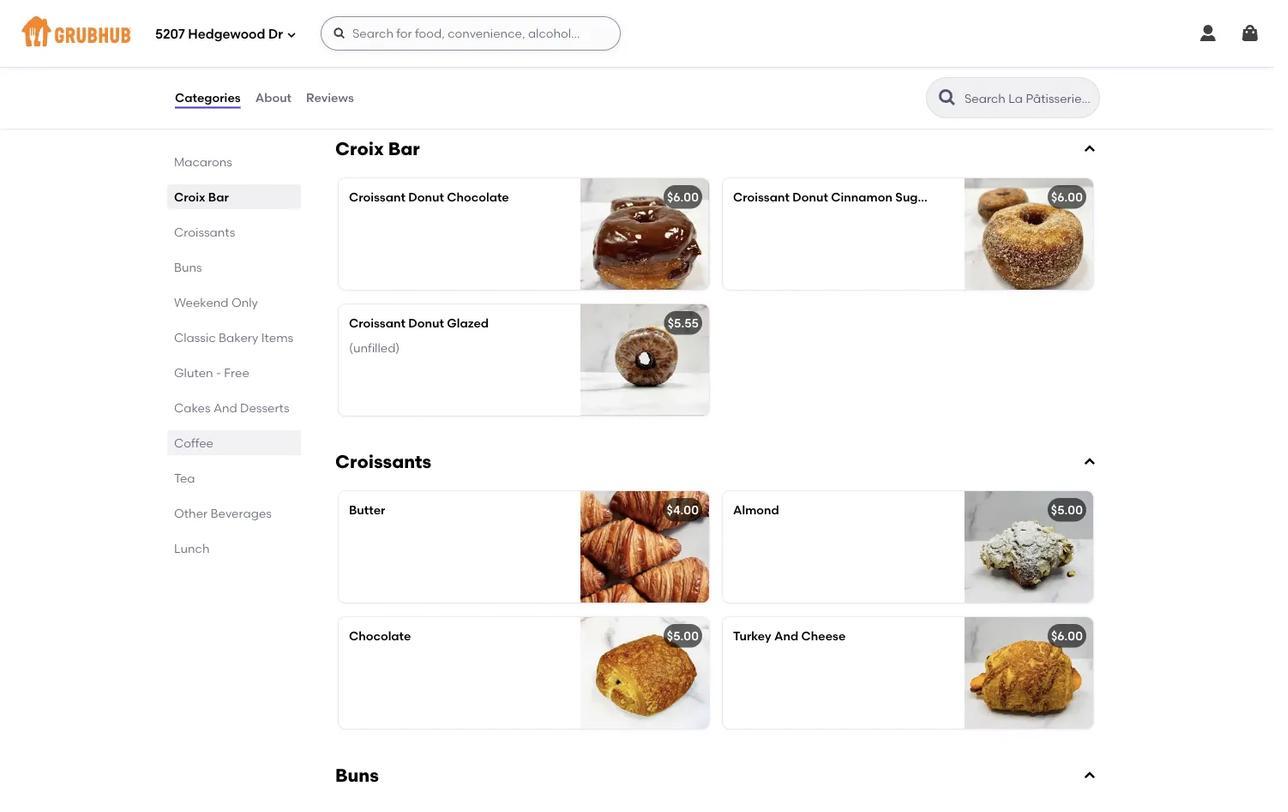 Task type: locate. For each thing, give the bounding box(es) containing it.
pack
[[359, 2, 389, 17]]

coffee tab
[[174, 434, 294, 452]]

and for cakes
[[213, 400, 237, 415]]

croix inside croix bar tab
[[174, 190, 205, 204]]

Search La Pâtisserie (Annie St) search field
[[963, 90, 1094, 106]]

0 vertical spatial croix bar
[[335, 138, 420, 160]]

and right turkey
[[774, 629, 799, 644]]

croissant donut cinnamon sugar
[[733, 190, 931, 205]]

bakery
[[219, 330, 258, 345]]

croix bar
[[335, 138, 420, 160], [174, 190, 229, 204]]

bar
[[388, 138, 420, 160], [208, 190, 229, 204]]

glazed
[[447, 316, 489, 331]]

Search for food, convenience, alcohol... search field
[[321, 16, 621, 51]]

svg image
[[1198, 23, 1219, 44], [286, 30, 297, 40], [1083, 455, 1097, 469], [1083, 769, 1097, 783]]

donut for chocolate
[[408, 190, 444, 205]]

0 vertical spatial $5.00
[[1051, 503, 1083, 518]]

croix bar inside croix bar button
[[335, 138, 420, 160]]

1 horizontal spatial croix bar
[[335, 138, 420, 160]]

$6.00 for croissant donut cinnamon sugar
[[1051, 190, 1083, 205]]

chocolate
[[447, 190, 509, 205], [349, 629, 411, 644]]

0 horizontal spatial bar
[[208, 190, 229, 204]]

croix down macarons
[[174, 190, 205, 204]]

1 horizontal spatial croix
[[335, 138, 384, 160]]

croissants
[[174, 225, 235, 239], [335, 451, 432, 473]]

4 pack
[[349, 2, 389, 17]]

classic
[[174, 330, 216, 345]]

turkey and cheese
[[733, 629, 846, 644]]

0 vertical spatial and
[[213, 400, 237, 415]]

almond image
[[965, 491, 1093, 603]]

croix bar down macarons
[[174, 190, 229, 204]]

4 pack button
[[339, 0, 709, 102]]

0 horizontal spatial croix
[[174, 190, 205, 204]]

0 horizontal spatial croissants
[[174, 225, 235, 239]]

donut
[[408, 190, 444, 205], [793, 190, 828, 205], [408, 316, 444, 331]]

and
[[213, 400, 237, 415], [774, 629, 799, 644]]

1 vertical spatial bar
[[208, 190, 229, 204]]

croissants up the buns
[[174, 225, 235, 239]]

1 vertical spatial chocolate
[[349, 629, 411, 644]]

0 horizontal spatial croix bar
[[174, 190, 229, 204]]

1 vertical spatial croissants
[[335, 451, 432, 473]]

1 horizontal spatial bar
[[388, 138, 420, 160]]

1 horizontal spatial chocolate
[[447, 190, 509, 205]]

croissant donut cinnamon sugar image
[[965, 178, 1093, 290]]

0 vertical spatial croissants
[[174, 225, 235, 239]]

1 horizontal spatial croissants
[[335, 451, 432, 473]]

tea
[[174, 471, 195, 485]]

croissant for croissant donut chocolate
[[349, 190, 406, 205]]

and for turkey
[[774, 629, 799, 644]]

bar down macarons
[[208, 190, 229, 204]]

croix bar down reviews button
[[335, 138, 420, 160]]

croissant donut glazed image
[[581, 304, 709, 416]]

$5.00 for almond
[[1051, 503, 1083, 518]]

$6.00
[[667, 190, 699, 205], [1051, 190, 1083, 205], [1051, 629, 1083, 644]]

categories button
[[174, 67, 242, 129]]

weekend only
[[174, 295, 258, 310]]

gluten
[[174, 365, 213, 380]]

1 horizontal spatial and
[[774, 629, 799, 644]]

only
[[231, 295, 258, 310]]

cakes and desserts tab
[[174, 399, 294, 417]]

sugar
[[896, 190, 931, 205]]

bar up croissant donut chocolate
[[388, 138, 420, 160]]

0 horizontal spatial $5.00
[[667, 629, 699, 644]]

$5.00
[[1051, 503, 1083, 518], [667, 629, 699, 644]]

and right 'cakes'
[[213, 400, 237, 415]]

0 vertical spatial croix
[[335, 138, 384, 160]]

$6.00 for croissant donut chocolate
[[667, 190, 699, 205]]

1 vertical spatial and
[[774, 629, 799, 644]]

1 vertical spatial $5.00
[[667, 629, 699, 644]]

and inside tab
[[213, 400, 237, 415]]

$4.00
[[667, 503, 699, 518]]

$5.00 for chocolate
[[667, 629, 699, 644]]

free
[[224, 365, 249, 380]]

svg image inside croissants button
[[1083, 455, 1097, 469]]

croix down reviews button
[[335, 138, 384, 160]]

1 horizontal spatial $5.00
[[1051, 503, 1083, 518]]

-
[[216, 365, 221, 380]]

(unfilled)
[[349, 340, 400, 355]]

0 horizontal spatial chocolate
[[349, 629, 411, 644]]

about button
[[254, 67, 292, 129]]

croissant donut chocolate
[[349, 190, 509, 205]]

0 horizontal spatial svg image
[[333, 27, 346, 40]]

single pack image
[[965, 0, 1093, 102]]

croissants up butter
[[335, 451, 432, 473]]

croissant for croissant donut glazed
[[349, 316, 406, 331]]

1 vertical spatial croix bar
[[174, 190, 229, 204]]

1 vertical spatial croix
[[174, 190, 205, 204]]

main navigation navigation
[[0, 0, 1274, 67]]

1 horizontal spatial svg image
[[1083, 142, 1097, 156]]

svg image
[[1240, 23, 1261, 44], [333, 27, 346, 40], [1083, 142, 1097, 156]]

0 horizontal spatial and
[[213, 400, 237, 415]]

gluten - free tab
[[174, 364, 294, 382]]

croissant
[[349, 190, 406, 205], [733, 190, 790, 205], [349, 316, 406, 331]]

buns tab
[[174, 258, 294, 276]]

other beverages
[[174, 506, 272, 521]]

0 vertical spatial bar
[[388, 138, 420, 160]]

reviews button
[[305, 67, 355, 129]]

5207
[[155, 27, 185, 42]]

croissants inside button
[[335, 451, 432, 473]]

croix
[[335, 138, 384, 160], [174, 190, 205, 204]]



Task type: vqa. For each thing, say whether or not it's contained in the screenshot.
left svg icon
no



Task type: describe. For each thing, give the bounding box(es) containing it.
dr
[[268, 27, 283, 42]]

4
[[349, 2, 356, 17]]

items
[[261, 330, 293, 345]]

croissant donut chocolate image
[[581, 178, 709, 290]]

croix inside croix bar button
[[335, 138, 384, 160]]

$5.55
[[668, 316, 699, 331]]

svg image inside croix bar button
[[1083, 142, 1097, 156]]

beverages
[[211, 506, 272, 521]]

5207 hedgewood dr
[[155, 27, 283, 42]]

croix bar tab
[[174, 188, 294, 206]]

other
[[174, 506, 208, 521]]

about
[[255, 90, 292, 105]]

cakes
[[174, 400, 211, 415]]

croix bar button
[[332, 137, 1100, 161]]

croissant for croissant donut cinnamon sugar
[[733, 190, 790, 205]]

coffee
[[174, 436, 213, 450]]

search icon image
[[937, 87, 958, 108]]

reviews
[[306, 90, 354, 105]]

bar inside button
[[388, 138, 420, 160]]

croissants inside tab
[[174, 225, 235, 239]]

macarons tab
[[174, 153, 294, 171]]

0 vertical spatial chocolate
[[447, 190, 509, 205]]

desserts
[[240, 400, 289, 415]]

croissants tab
[[174, 223, 294, 241]]

2 horizontal spatial svg image
[[1240, 23, 1261, 44]]

weekend
[[174, 295, 229, 310]]

classic bakery items
[[174, 330, 293, 345]]

other beverages tab
[[174, 504, 294, 522]]

4 pack image
[[581, 0, 709, 102]]

donut for cinnamon
[[793, 190, 828, 205]]

buns
[[174, 260, 202, 274]]

cakes and desserts
[[174, 400, 289, 415]]

cheese
[[801, 629, 846, 644]]

classic bakery items tab
[[174, 328, 294, 346]]

cinnamon
[[831, 190, 893, 205]]

turkey and cheese image
[[965, 617, 1093, 729]]

turkey
[[733, 629, 771, 644]]

butter image
[[581, 491, 709, 603]]

lunch
[[174, 541, 210, 556]]

categories
[[175, 90, 241, 105]]

croix bar inside croix bar tab
[[174, 190, 229, 204]]

hedgewood
[[188, 27, 265, 42]]

gluten - free
[[174, 365, 249, 380]]

bar inside tab
[[208, 190, 229, 204]]

croissants button
[[332, 450, 1100, 474]]

tea tab
[[174, 469, 294, 487]]

butter
[[349, 503, 385, 518]]

donut for glazed
[[408, 316, 444, 331]]

macarons
[[174, 154, 232, 169]]

almond
[[733, 503, 779, 518]]

chocolate image
[[581, 617, 709, 729]]

weekend only tab
[[174, 293, 294, 311]]

$6.00 for turkey and cheese
[[1051, 629, 1083, 644]]

croissant donut glazed
[[349, 316, 489, 331]]

lunch tab
[[174, 539, 294, 557]]



